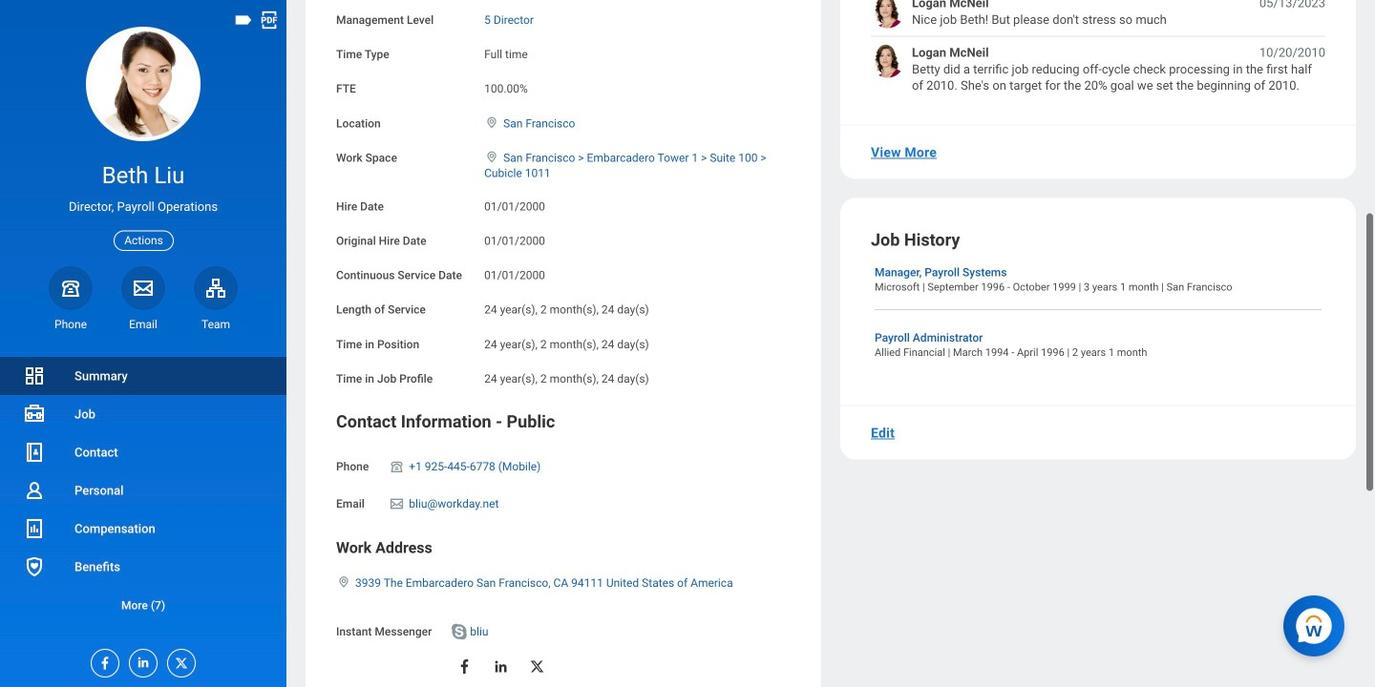 Task type: locate. For each thing, give the bounding box(es) containing it.
view team image
[[204, 277, 227, 300]]

0 vertical spatial mail image
[[132, 277, 155, 300]]

facebook image
[[92, 651, 113, 672]]

benefits image
[[23, 556, 46, 579]]

full time element
[[485, 44, 528, 61]]

1 employee's photo (logan mcneil) image from the top
[[871, 0, 905, 28]]

location image
[[485, 150, 500, 164], [336, 576, 352, 590]]

0 horizontal spatial location image
[[336, 576, 352, 590]]

1 vertical spatial employee's photo (logan mcneil) image
[[871, 44, 905, 78]]

1 horizontal spatial mail image
[[388, 497, 405, 512]]

0 vertical spatial list
[[871, 0, 1326, 94]]

employee's photo (logan mcneil) image
[[871, 0, 905, 28], [871, 44, 905, 78]]

1 vertical spatial phone image
[[388, 460, 405, 475]]

social media x image
[[529, 659, 546, 676]]

email beth liu element
[[121, 317, 165, 332]]

group
[[336, 411, 791, 688]]

linkedin image
[[492, 659, 510, 676]]

tag image
[[233, 10, 254, 31]]

view printable version (pdf) image
[[259, 10, 280, 31]]

personal image
[[23, 480, 46, 503]]

0 horizontal spatial mail image
[[132, 277, 155, 300]]

job image
[[23, 403, 46, 426]]

1 horizontal spatial list
[[871, 0, 1326, 94]]

x image
[[168, 651, 189, 672]]

mail image
[[132, 277, 155, 300], [388, 497, 405, 512]]

summary image
[[23, 365, 46, 388]]

2 employee's photo (logan mcneil) image from the top
[[871, 44, 905, 78]]

1 horizontal spatial location image
[[485, 150, 500, 164]]

phone beth liu element
[[49, 317, 93, 332]]

skype image
[[449, 623, 468, 642]]

0 vertical spatial phone image
[[57, 277, 84, 300]]

facebook image
[[456, 659, 473, 676]]

1 horizontal spatial phone image
[[388, 460, 405, 475]]

phone image
[[57, 277, 84, 300], [388, 460, 405, 475]]

1 vertical spatial mail image
[[388, 497, 405, 512]]

team beth liu element
[[194, 317, 238, 332]]

1 vertical spatial list
[[0, 357, 287, 625]]

list
[[871, 0, 1326, 94], [0, 357, 287, 625]]

0 vertical spatial employee's photo (logan mcneil) image
[[871, 0, 905, 28]]



Task type: vqa. For each thing, say whether or not it's contained in the screenshot.
the phone icon to the bottom
yes



Task type: describe. For each thing, give the bounding box(es) containing it.
compensation image
[[23, 518, 46, 541]]

0 vertical spatial location image
[[485, 150, 500, 164]]

contact image
[[23, 441, 46, 464]]

1 vertical spatial location image
[[336, 576, 352, 590]]

mail image inside 'navigation pane' region
[[132, 277, 155, 300]]

navigation pane region
[[0, 0, 287, 688]]

location image
[[485, 116, 500, 129]]

0 horizontal spatial list
[[0, 357, 287, 625]]

linkedin image
[[130, 651, 151, 671]]

0 horizontal spatial phone image
[[57, 277, 84, 300]]



